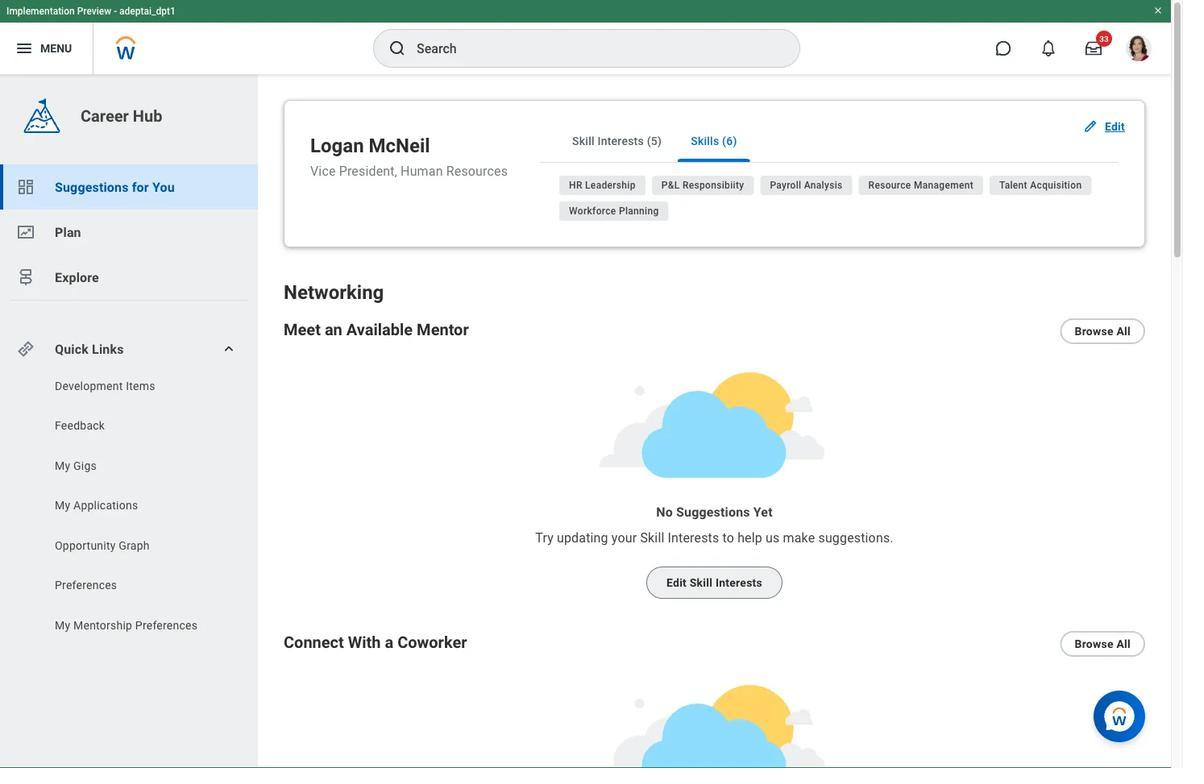 Task type: locate. For each thing, give the bounding box(es) containing it.
my down the my gigs
[[55, 499, 70, 512]]

workforce planning
[[569, 206, 659, 217]]

payroll
[[770, 180, 802, 191]]

skill
[[572, 134, 595, 147], [640, 530, 664, 545], [690, 576, 713, 589]]

development items link
[[53, 378, 219, 394]]

quick
[[55, 341, 89, 357]]

p&l responsibiity
[[662, 180, 744, 191]]

tab list
[[540, 120, 1119, 163]]

preferences down preferences 'link'
[[135, 619, 198, 632]]

2 horizontal spatial skill
[[690, 576, 713, 589]]

1 browse all from the top
[[1075, 325, 1131, 338]]

networking
[[284, 281, 384, 304]]

skill interests (5) button
[[559, 120, 675, 162]]

0 horizontal spatial suggestions
[[55, 179, 129, 195]]

1 vertical spatial my
[[55, 499, 70, 512]]

browse all
[[1075, 325, 1131, 338], [1075, 637, 1131, 651]]

skills (6)
[[691, 134, 737, 147]]

mentor
[[417, 320, 469, 339]]

(6)
[[722, 134, 737, 147]]

my applications
[[55, 499, 138, 512]]

0 horizontal spatial edit
[[667, 576, 687, 589]]

my for my gigs
[[55, 459, 70, 472]]

applications
[[73, 499, 138, 512]]

adeptai_dpt1
[[119, 6, 176, 17]]

list containing development items
[[0, 378, 258, 638]]

suggestions left for
[[55, 179, 129, 195]]

1 my from the top
[[55, 459, 70, 472]]

0 vertical spatial suggestions
[[55, 179, 129, 195]]

payroll analysis
[[770, 180, 843, 191]]

edit
[[1105, 120, 1125, 133], [667, 576, 687, 589]]

human
[[401, 163, 443, 179]]

0 vertical spatial all
[[1117, 325, 1131, 338]]

interests down to
[[716, 576, 762, 589]]

search image
[[388, 39, 407, 58]]

graph
[[119, 539, 150, 552]]

1 vertical spatial preferences
[[135, 619, 198, 632]]

justify image
[[15, 39, 34, 58]]

feedback link
[[53, 418, 219, 434]]

0 vertical spatial list
[[0, 164, 258, 300]]

1 vertical spatial edit
[[667, 576, 687, 589]]

suggestions up try updating your skill interests to help us make suggestions.
[[676, 504, 750, 520]]

1 all from the top
[[1117, 325, 1131, 338]]

workforce
[[569, 206, 616, 217]]

available
[[346, 320, 413, 339]]

skill up hr
[[572, 134, 595, 147]]

dashboard image
[[16, 177, 35, 197]]

1 horizontal spatial suggestions
[[676, 504, 750, 520]]

meet
[[284, 320, 321, 339]]

my for my mentorship preferences
[[55, 619, 70, 632]]

for
[[132, 179, 149, 195]]

2 browse from the top
[[1075, 637, 1114, 651]]

opportunity graph
[[55, 539, 150, 552]]

responsibiity
[[683, 180, 744, 191]]

all
[[1117, 325, 1131, 338], [1117, 637, 1131, 651]]

2 my from the top
[[55, 499, 70, 512]]

2 all from the top
[[1117, 637, 1131, 651]]

updating
[[557, 530, 608, 545]]

management
[[914, 180, 974, 191]]

preferences down opportunity
[[55, 579, 117, 592]]

to
[[723, 530, 734, 545]]

inbox large image
[[1086, 40, 1102, 56]]

interests inside tab list
[[598, 134, 644, 147]]

1 vertical spatial browse
[[1075, 637, 1114, 651]]

my left gigs
[[55, 459, 70, 472]]

skill down try updating your skill interests to help us make suggestions.
[[690, 576, 713, 589]]

0 vertical spatial preferences
[[55, 579, 117, 592]]

2 vertical spatial interests
[[716, 576, 762, 589]]

preferences
[[55, 579, 117, 592], [135, 619, 198, 632]]

0 horizontal spatial preferences
[[55, 579, 117, 592]]

link image
[[16, 339, 35, 359]]

0 vertical spatial skill
[[572, 134, 595, 147]]

1 vertical spatial list
[[0, 378, 258, 638]]

edit down try updating your skill interests to help us make suggestions.
[[667, 576, 687, 589]]

interests left (5)
[[598, 134, 644, 147]]

planning
[[619, 206, 659, 217]]

1 vertical spatial skill
[[640, 530, 664, 545]]

links
[[92, 341, 124, 357]]

1 vertical spatial browse all link
[[1060, 631, 1145, 657]]

2 list from the top
[[0, 378, 258, 638]]

connect
[[284, 633, 344, 652]]

resources
[[446, 163, 508, 179]]

preview
[[77, 6, 111, 17]]

0 vertical spatial browse all link
[[1060, 318, 1145, 344]]

1 list from the top
[[0, 164, 258, 300]]

leadership
[[585, 180, 636, 191]]

menu button
[[0, 23, 93, 74]]

coworker
[[397, 633, 467, 652]]

list
[[0, 164, 258, 300], [0, 378, 258, 638]]

1 browse all link from the top
[[1060, 318, 1145, 344]]

3 my from the top
[[55, 619, 70, 632]]

1 vertical spatial all
[[1117, 637, 1131, 651]]

1 browse from the top
[[1075, 325, 1114, 338]]

2 vertical spatial my
[[55, 619, 70, 632]]

browse all for meet an available mentor
[[1075, 325, 1131, 338]]

suggestions for you link
[[0, 164, 258, 210]]

skill interests (5)
[[572, 134, 662, 147]]

gigs
[[73, 459, 97, 472]]

interests down no suggestions yet
[[668, 530, 719, 545]]

0 vertical spatial interests
[[598, 134, 644, 147]]

0 vertical spatial browse
[[1075, 325, 1114, 338]]

opportunity graph link
[[53, 538, 219, 554]]

hr
[[569, 180, 583, 191]]

browse for meet an available mentor
[[1075, 325, 1114, 338]]

1 horizontal spatial edit
[[1105, 120, 1125, 133]]

my mentorship preferences
[[55, 619, 198, 632]]

interests
[[598, 134, 644, 147], [668, 530, 719, 545], [716, 576, 762, 589]]

development
[[55, 379, 123, 393]]

edit skill interests button
[[646, 567, 783, 599]]

make
[[783, 530, 815, 545]]

quick links
[[55, 341, 124, 357]]

talent acquisition
[[999, 180, 1082, 191]]

acquisition
[[1030, 180, 1082, 191]]

browse
[[1075, 325, 1114, 338], [1075, 637, 1114, 651]]

suggestions
[[55, 179, 129, 195], [676, 504, 750, 520]]

logan
[[310, 134, 364, 157]]

hub
[[133, 106, 162, 125]]

1 vertical spatial browse all
[[1075, 637, 1131, 651]]

all for connect with a coworker
[[1117, 637, 1131, 651]]

my inside "link"
[[55, 459, 70, 472]]

hr leadership
[[569, 180, 636, 191]]

profile logan mcneil image
[[1126, 35, 1152, 65]]

1 horizontal spatial preferences
[[135, 619, 198, 632]]

you
[[152, 179, 175, 195]]

my mentorship preferences link
[[53, 617, 219, 633]]

2 browse all from the top
[[1075, 637, 1131, 651]]

0 vertical spatial edit
[[1105, 120, 1125, 133]]

timeline milestone image
[[16, 268, 35, 287]]

my gigs link
[[53, 458, 219, 474]]

33
[[1100, 34, 1109, 44]]

my
[[55, 459, 70, 472], [55, 499, 70, 512], [55, 619, 70, 632]]

0 vertical spatial browse all
[[1075, 325, 1131, 338]]

1 horizontal spatial skill
[[640, 530, 664, 545]]

resource
[[868, 180, 911, 191]]

chevron up small image
[[221, 341, 237, 357]]

career
[[81, 106, 129, 125]]

no
[[656, 504, 673, 520]]

my left mentorship
[[55, 619, 70, 632]]

edit right edit icon
[[1105, 120, 1125, 133]]

a
[[385, 633, 393, 652]]

2 browse all link from the top
[[1060, 631, 1145, 657]]

0 vertical spatial my
[[55, 459, 70, 472]]

skill right your
[[640, 530, 664, 545]]

notifications large image
[[1040, 40, 1057, 56]]

explore link
[[0, 255, 258, 300]]



Task type: describe. For each thing, give the bounding box(es) containing it.
items
[[126, 379, 155, 393]]

suggestions.
[[818, 530, 894, 545]]

explore
[[55, 270, 99, 285]]

list containing suggestions for you
[[0, 164, 258, 300]]

logan mcneil vice president, human resources
[[310, 134, 508, 179]]

33 button
[[1076, 31, 1112, 66]]

browse all for connect with a coworker
[[1075, 637, 1131, 651]]

plan link
[[0, 210, 258, 255]]

tab list containing skill interests (5)
[[540, 120, 1119, 163]]

skills
[[691, 134, 719, 147]]

p&l
[[662, 180, 680, 191]]

no suggestions yet
[[656, 504, 773, 520]]

0 horizontal spatial skill
[[572, 134, 595, 147]]

1 vertical spatial interests
[[668, 530, 719, 545]]

quick links element
[[16, 333, 245, 365]]

meet an available mentor
[[284, 320, 469, 339]]

development items
[[55, 379, 155, 393]]

edit for edit
[[1105, 120, 1125, 133]]

my applications link
[[53, 498, 219, 514]]

1 vertical spatial suggestions
[[676, 504, 750, 520]]

talent
[[999, 180, 1028, 191]]

help
[[738, 530, 762, 545]]

try
[[535, 530, 554, 545]]

feedback
[[55, 419, 105, 432]]

vice
[[310, 163, 336, 179]]

onboarding home image
[[16, 222, 35, 242]]

Search Workday  search field
[[417, 31, 766, 66]]

preferences inside 'link'
[[55, 579, 117, 592]]

menu banner
[[0, 0, 1171, 74]]

mentorship
[[73, 619, 132, 632]]

preferences link
[[53, 577, 219, 594]]

close environment banner image
[[1153, 6, 1163, 15]]

my gigs
[[55, 459, 97, 472]]

your
[[612, 530, 637, 545]]

with
[[348, 633, 381, 652]]

edit skill interests
[[667, 576, 762, 589]]

my for my applications
[[55, 499, 70, 512]]

browse for connect with a coworker
[[1075, 637, 1114, 651]]

suggestions inside list
[[55, 179, 129, 195]]

yet
[[753, 504, 773, 520]]

2 vertical spatial skill
[[690, 576, 713, 589]]

(5)
[[647, 134, 662, 147]]

plan
[[55, 224, 81, 240]]

menu
[[40, 42, 72, 55]]

all for meet an available mentor
[[1117, 325, 1131, 338]]

browse all link for connect with a coworker
[[1060, 631, 1145, 657]]

edit image
[[1082, 118, 1098, 135]]

try updating your skill interests to help us make suggestions.
[[535, 530, 894, 545]]

browse all link for meet an available mentor
[[1060, 318, 1145, 344]]

opportunity
[[55, 539, 116, 552]]

edit button
[[1076, 110, 1135, 143]]

an
[[325, 320, 342, 339]]

connect with a coworker
[[284, 633, 467, 652]]

-
[[114, 6, 117, 17]]

skills (6) button
[[678, 120, 750, 162]]

suggestions for you
[[55, 179, 175, 195]]

implementation preview -   adeptai_dpt1
[[6, 6, 176, 17]]

mcneil
[[369, 134, 430, 157]]

resource management
[[868, 180, 974, 191]]

us
[[766, 530, 780, 545]]

implementation
[[6, 6, 75, 17]]

career hub
[[81, 106, 162, 125]]

edit for edit skill interests
[[667, 576, 687, 589]]

analysis
[[804, 180, 843, 191]]

president,
[[339, 163, 397, 179]]



Task type: vqa. For each thing, say whether or not it's contained in the screenshot.
related actions image to the right
no



